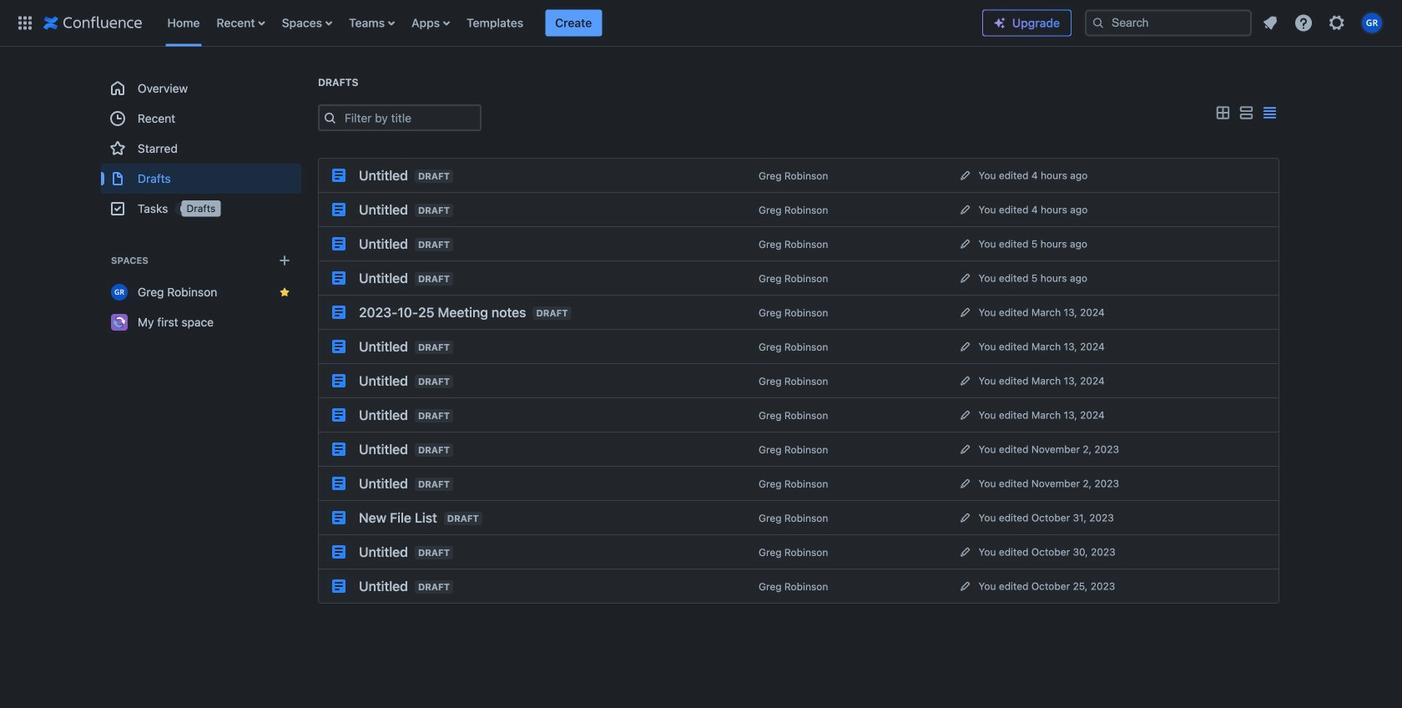 Task type: vqa. For each thing, say whether or not it's contained in the screenshot.
'Content' link
no



Task type: describe. For each thing, give the bounding box(es) containing it.
help icon image
[[1294, 13, 1314, 33]]

list image
[[1237, 103, 1257, 123]]

4 page image from the top
[[332, 306, 346, 319]]

5 page image from the top
[[332, 408, 346, 422]]

1 page image from the top
[[332, 271, 346, 285]]

settings icon image
[[1328, 13, 1348, 33]]

2 page image from the top
[[332, 203, 346, 216]]

Filter by title field
[[340, 106, 480, 129]]

compact list image
[[1260, 103, 1280, 123]]

1 page image from the top
[[332, 169, 346, 182]]

appswitcher icon image
[[15, 13, 35, 33]]

list item inside list
[[545, 10, 602, 36]]

3 page image from the top
[[332, 237, 346, 250]]

premium image
[[994, 16, 1007, 30]]

4 page image from the top
[[332, 443, 346, 456]]

list for 'appswitcher icon'
[[159, 0, 983, 46]]

search image
[[1092, 16, 1105, 30]]



Task type: locate. For each thing, give the bounding box(es) containing it.
9 page image from the top
[[332, 579, 346, 593]]

create a space image
[[275, 250, 295, 271]]

0 horizontal spatial list
[[159, 0, 983, 46]]

Search field
[[1085, 10, 1252, 36]]

list item
[[545, 10, 602, 36]]

2 page image from the top
[[332, 340, 346, 353]]

notification icon image
[[1261, 13, 1281, 33]]

list
[[159, 0, 983, 46], [1256, 8, 1393, 38]]

None search field
[[1085, 10, 1252, 36]]

global element
[[10, 0, 983, 46]]

page image
[[332, 271, 346, 285], [332, 340, 346, 353], [332, 374, 346, 387], [332, 443, 346, 456]]

confluence image
[[43, 13, 142, 33], [43, 13, 142, 33]]

list for premium icon
[[1256, 8, 1393, 38]]

page image
[[332, 169, 346, 182], [332, 203, 346, 216], [332, 237, 346, 250], [332, 306, 346, 319], [332, 408, 346, 422], [332, 477, 346, 490], [332, 511, 346, 524], [332, 545, 346, 559], [332, 579, 346, 593]]

3 page image from the top
[[332, 374, 346, 387]]

1 horizontal spatial list
[[1256, 8, 1393, 38]]

6 page image from the top
[[332, 477, 346, 490]]

group
[[101, 73, 301, 224]]

banner
[[0, 0, 1403, 47]]

unstar this space image
[[278, 286, 291, 299]]

8 page image from the top
[[332, 545, 346, 559]]

cards image
[[1213, 103, 1233, 123]]

7 page image from the top
[[332, 511, 346, 524]]



